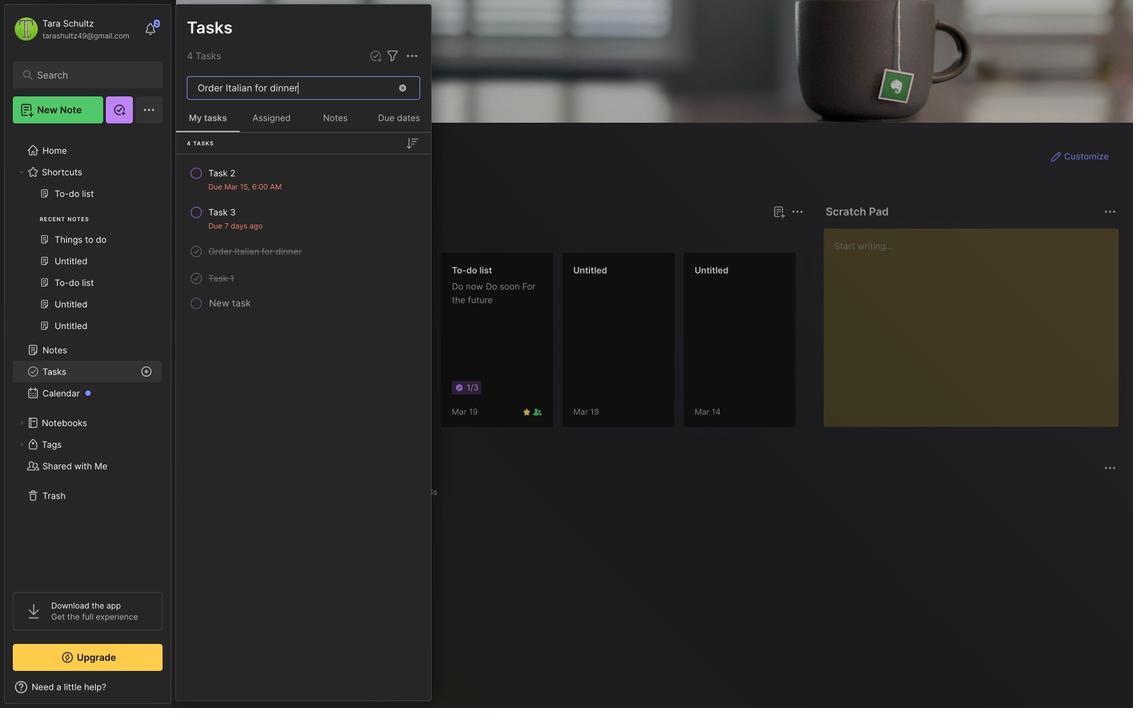 Task type: describe. For each thing, give the bounding box(es) containing it.
Find tasks… text field
[[190, 77, 389, 99]]

Start writing… text field
[[835, 229, 1118, 416]]

task 1 3 cell
[[208, 272, 234, 285]]

More actions and view options field
[[401, 48, 420, 64]]

Sort options field
[[404, 135, 420, 151]]

2 tab list from the top
[[200, 484, 1114, 501]]

none search field inside main element
[[37, 67, 145, 83]]

click to collapse image
[[170, 683, 180, 700]]

4 row from the top
[[181, 266, 426, 291]]

tree inside main element
[[5, 132, 171, 580]]

main element
[[0, 0, 175, 708]]

grid grid
[[198, 509, 1120, 692]]

Account field
[[13, 16, 129, 42]]

3 row from the top
[[181, 239, 426, 264]]

new task image
[[369, 49, 382, 63]]

task 2 0 cell
[[208, 167, 235, 180]]

1 row from the top
[[181, 161, 426, 198]]



Task type: vqa. For each thing, say whether or not it's contained in the screenshot.
Find tasks… text field
yes



Task type: locate. For each thing, give the bounding box(es) containing it.
1 tab list from the top
[[200, 228, 802, 244]]

task 3 1 cell
[[208, 206, 236, 219]]

sort options image
[[404, 135, 420, 151]]

more actions and view options image
[[404, 48, 420, 64]]

expand notebooks image
[[18, 419, 26, 427]]

expand tags image
[[18, 440, 26, 449]]

row group
[[176, 160, 431, 314], [198, 252, 1133, 436]]

row
[[181, 161, 426, 198], [181, 200, 426, 237], [181, 239, 426, 264], [181, 266, 426, 291]]

tree
[[5, 132, 171, 580]]

2 row from the top
[[181, 200, 426, 237]]

tab
[[200, 228, 240, 244], [245, 228, 300, 244], [257, 484, 298, 501], [406, 484, 444, 501]]

1 vertical spatial tab list
[[200, 484, 1114, 501]]

0 vertical spatial tab list
[[200, 228, 802, 244]]

filter tasks image
[[385, 48, 401, 64]]

order italian for dinner 2 cell
[[208, 245, 302, 258]]

WHAT'S NEW field
[[5, 677, 171, 698]]

None search field
[[37, 67, 145, 83]]

group inside tree
[[13, 183, 162, 345]]

group
[[13, 183, 162, 345]]

Filter tasks field
[[385, 48, 401, 64]]

tab list
[[200, 228, 802, 244], [200, 484, 1114, 501]]

Search text field
[[37, 69, 145, 82]]



